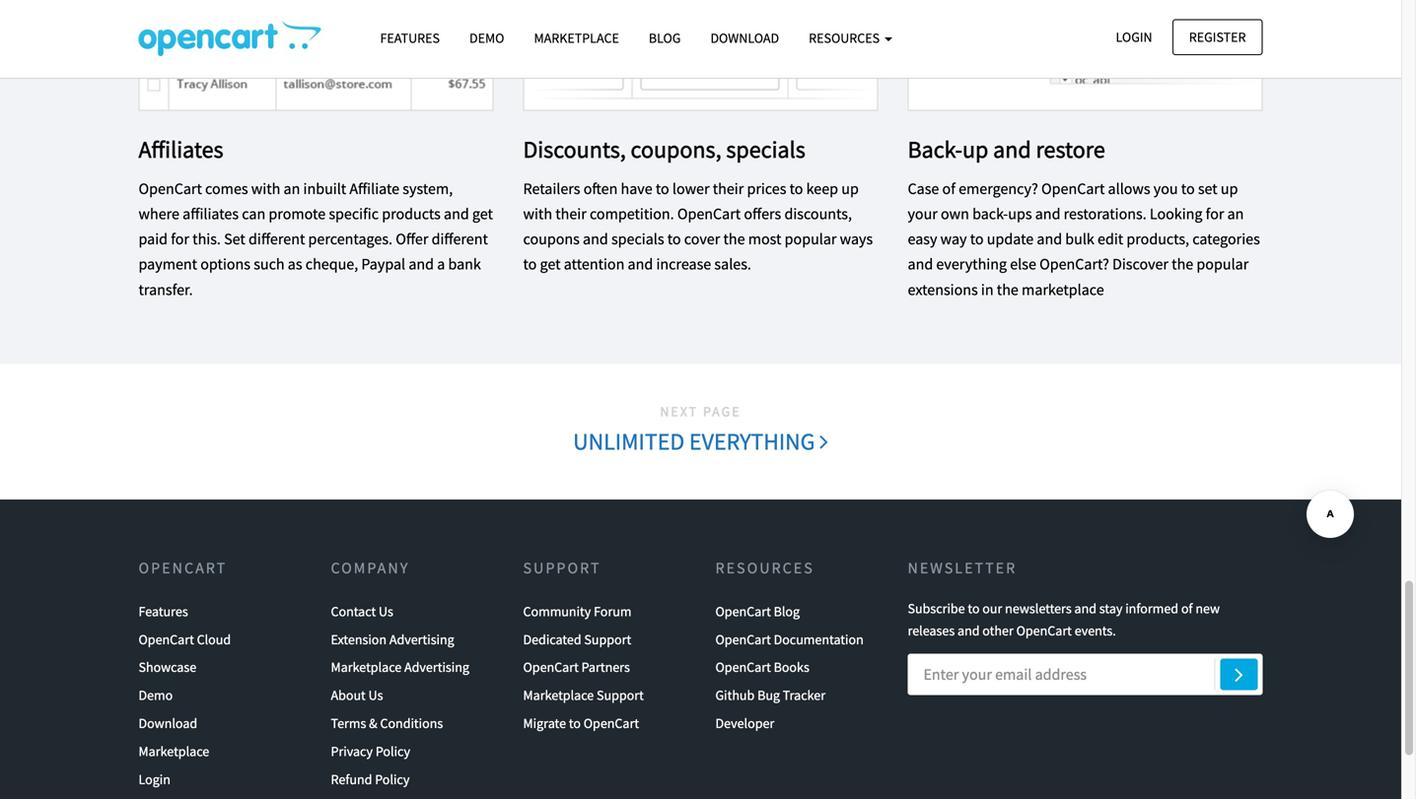 Task type: locate. For each thing, give the bounding box(es) containing it.
1 vertical spatial features
[[139, 603, 188, 621]]

allows
[[1108, 179, 1151, 199]]

1 horizontal spatial demo
[[469, 29, 504, 47]]

newsletter
[[908, 559, 1017, 579]]

about
[[331, 687, 366, 705]]

1 horizontal spatial for
[[1206, 204, 1224, 224]]

specials up prices in the top right of the page
[[726, 135, 806, 164]]

marketplace for leftmost marketplace link
[[139, 743, 209, 761]]

2 horizontal spatial the
[[1172, 255, 1194, 274]]

0 horizontal spatial demo link
[[139, 682, 173, 710]]

their right lower
[[713, 179, 744, 199]]

0 horizontal spatial their
[[556, 204, 587, 224]]

opencart up opencart documentation
[[716, 603, 771, 621]]

everything up in
[[936, 255, 1007, 274]]

back-
[[973, 204, 1008, 224]]

demo for the rightmost demo link
[[469, 29, 504, 47]]

1 horizontal spatial with
[[523, 204, 552, 224]]

1 horizontal spatial login link
[[1099, 19, 1169, 55]]

and
[[993, 135, 1031, 164], [444, 204, 469, 224], [1035, 204, 1061, 224], [583, 229, 608, 249], [1037, 229, 1062, 249], [409, 255, 434, 274], [628, 255, 653, 274], [908, 255, 933, 274], [1075, 600, 1097, 618], [958, 622, 980, 640]]

0 vertical spatial download link
[[696, 21, 794, 55]]

different
[[249, 229, 305, 249], [432, 229, 488, 249]]

1 horizontal spatial an
[[1228, 204, 1244, 224]]

popular inside retailers often have to lower their prices to keep up with their competition. opencart offers discounts, coupons and specials to cover the most popular ways to get attention and increase sales.
[[785, 229, 837, 249]]

opencart blog link
[[716, 598, 800, 626]]

1 vertical spatial login
[[139, 771, 171, 789]]

get inside retailers often have to lower their prices to keep up with their competition. opencart offers discounts, coupons and specials to cover the most popular ways to get attention and increase sales.
[[540, 255, 561, 274]]

with up can at left top
[[251, 179, 280, 199]]

1 vertical spatial support
[[584, 631, 631, 649]]

affiliates image
[[139, 0, 494, 111]]

to down marketplace support link
[[569, 715, 581, 733]]

0 vertical spatial get
[[472, 204, 493, 224]]

0 horizontal spatial demo
[[139, 687, 173, 705]]

prices
[[747, 179, 786, 199]]

other
[[983, 622, 1014, 640]]

edit
[[1098, 229, 1124, 249]]

download link for demo
[[139, 710, 197, 738]]

0 vertical spatial for
[[1206, 204, 1224, 224]]

back-
[[908, 135, 963, 164]]

0 horizontal spatial login link
[[139, 766, 171, 794]]

0 vertical spatial of
[[942, 179, 956, 199]]

1 vertical spatial the
[[1172, 255, 1194, 274]]

policy down terms & conditions link
[[376, 743, 410, 761]]

marketplace for the right marketplace link
[[534, 29, 619, 47]]

events.
[[1075, 622, 1116, 640]]

1 horizontal spatial different
[[432, 229, 488, 249]]

0 horizontal spatial login
[[139, 771, 171, 789]]

1 vertical spatial download link
[[139, 710, 197, 738]]

1 vertical spatial advertising
[[404, 659, 469, 677]]

1 vertical spatial login link
[[139, 766, 171, 794]]

the
[[723, 229, 745, 249], [1172, 255, 1194, 274], [997, 280, 1019, 300]]

an inside opencart comes with an inbuilt affiliate system, where affiliates can promote specific products and get paid for this. set different percentages. offer different payment options such as cheque, paypal and a bank transfer.
[[284, 179, 300, 199]]

0 horizontal spatial an
[[284, 179, 300, 199]]

opencart up github
[[716, 659, 771, 677]]

1 horizontal spatial download link
[[696, 21, 794, 55]]

1 horizontal spatial login
[[1116, 28, 1153, 46]]

paypal
[[361, 255, 405, 274]]

and left bulk
[[1037, 229, 1062, 249]]

everything inside case of emergency? opencart allows you to set up your own back-ups and restorations. looking for an easy way to update and bulk edit products, categories and everything else opencart? discover the popular extensions in the marketplace
[[936, 255, 1007, 274]]

1 horizontal spatial everything
[[936, 255, 1007, 274]]

1 vertical spatial download
[[139, 715, 197, 733]]

download right blog link on the left top
[[711, 29, 779, 47]]

categories
[[1193, 229, 1260, 249]]

an up categories
[[1228, 204, 1244, 224]]

to right have
[[656, 179, 669, 199]]

0 horizontal spatial download link
[[139, 710, 197, 738]]

0 horizontal spatial with
[[251, 179, 280, 199]]

the up sales.
[[723, 229, 745, 249]]

marketplace down the extension
[[331, 659, 402, 677]]

set
[[1198, 179, 1218, 199]]

everything
[[936, 255, 1007, 274], [689, 427, 815, 457]]

0 horizontal spatial get
[[472, 204, 493, 224]]

of right case at the top of the page
[[942, 179, 956, 199]]

features link for demo
[[365, 21, 455, 55]]

different up 'such'
[[249, 229, 305, 249]]

support up the community at bottom left
[[523, 559, 601, 579]]

discounts, coupons, specials image
[[523, 0, 878, 111]]

the right in
[[997, 280, 1019, 300]]

0 vertical spatial support
[[523, 559, 601, 579]]

0 vertical spatial features link
[[365, 21, 455, 55]]

0 vertical spatial resources
[[809, 29, 883, 47]]

1 horizontal spatial blog
[[774, 603, 800, 621]]

features link for opencart cloud
[[139, 598, 188, 626]]

get
[[472, 204, 493, 224], [540, 255, 561, 274]]

advertising up marketplace advertising
[[389, 631, 454, 649]]

0 horizontal spatial blog
[[649, 29, 681, 47]]

own
[[941, 204, 969, 224]]

0 vertical spatial popular
[[785, 229, 837, 249]]

advertising
[[389, 631, 454, 649], [404, 659, 469, 677]]

0 horizontal spatial up
[[842, 179, 859, 199]]

1 vertical spatial for
[[171, 229, 189, 249]]

affiliates
[[139, 135, 223, 164]]

1 horizontal spatial marketplace link
[[519, 21, 634, 55]]

terms
[[331, 715, 366, 733]]

0 vertical spatial their
[[713, 179, 744, 199]]

bulk
[[1065, 229, 1095, 249]]

else
[[1010, 255, 1037, 274]]

policy
[[376, 743, 410, 761], [375, 771, 410, 789]]

competition.
[[590, 204, 674, 224]]

subscribe to our newsletters and stay informed of new releases and other opencart events.
[[908, 600, 1220, 640]]

contact us link
[[331, 598, 393, 626]]

retailers
[[523, 179, 580, 199]]

an up promote at the top
[[284, 179, 300, 199]]

advertising for extension advertising
[[389, 631, 454, 649]]

0 vertical spatial angle right image
[[820, 430, 828, 454]]

showcase link
[[139, 654, 197, 682]]

for down set
[[1206, 204, 1224, 224]]

1 horizontal spatial get
[[540, 255, 561, 274]]

retailers often have to lower their prices to keep up with their competition. opencart offers discounts, coupons and specials to cover the most popular ways to get attention and increase sales.
[[523, 179, 873, 274]]

blog link
[[634, 21, 696, 55]]

1 vertical spatial popular
[[1197, 255, 1249, 274]]

1 vertical spatial us
[[368, 687, 383, 705]]

get down coupons
[[540, 255, 561, 274]]

refund policy
[[331, 771, 410, 789]]

up up emergency?
[[963, 135, 989, 164]]

get inside opencart comes with an inbuilt affiliate system, where affiliates can promote specific products and get paid for this. set different percentages. offer different payment options such as cheque, paypal and a bank transfer.
[[472, 204, 493, 224]]

download
[[711, 29, 779, 47], [139, 715, 197, 733]]

1 vertical spatial their
[[556, 204, 587, 224]]

angle right image inside unlimited everything link
[[820, 430, 828, 454]]

in
[[981, 280, 994, 300]]

marketplace left blog link on the left top
[[534, 29, 619, 47]]

an
[[284, 179, 300, 199], [1228, 204, 1244, 224]]

1 vertical spatial features link
[[139, 598, 188, 626]]

0 vertical spatial demo link
[[455, 21, 519, 55]]

their down retailers
[[556, 204, 587, 224]]

0 horizontal spatial download
[[139, 715, 197, 733]]

and left other
[[958, 622, 980, 640]]

often
[[584, 179, 618, 199]]

0 horizontal spatial specials
[[611, 229, 664, 249]]

0 vertical spatial the
[[723, 229, 745, 249]]

marketplace down showcase link
[[139, 743, 209, 761]]

0 horizontal spatial different
[[249, 229, 305, 249]]

for inside opencart comes with an inbuilt affiliate system, where affiliates can promote specific products and get paid for this. set different percentages. offer different payment options such as cheque, paypal and a bank transfer.
[[171, 229, 189, 249]]

specials down competition.
[[611, 229, 664, 249]]

0 vertical spatial login
[[1116, 28, 1153, 46]]

a
[[437, 255, 445, 274]]

opencart cloud link
[[139, 626, 231, 654]]

Enter your email address text field
[[908, 655, 1263, 696]]

us right about
[[368, 687, 383, 705]]

of left the new
[[1181, 600, 1193, 618]]

0 vertical spatial with
[[251, 179, 280, 199]]

2 vertical spatial support
[[597, 687, 644, 705]]

opencart up cover
[[677, 204, 741, 224]]

stay
[[1100, 600, 1123, 618]]

1 vertical spatial of
[[1181, 600, 1193, 618]]

to left our
[[968, 600, 980, 618]]

0 vertical spatial download
[[711, 29, 779, 47]]

conditions
[[380, 715, 443, 733]]

marketplace up migrate
[[523, 687, 594, 705]]

payment
[[139, 255, 197, 274]]

1 horizontal spatial download
[[711, 29, 779, 47]]

different up the 'bank'
[[432, 229, 488, 249]]

up inside retailers often have to lower their prices to keep up with their competition. opencart offers discounts, coupons and specials to cover the most popular ways to get attention and increase sales.
[[842, 179, 859, 199]]

1 vertical spatial blog
[[774, 603, 800, 621]]

1 vertical spatial marketplace link
[[139, 738, 209, 766]]

marketplace for marketplace advertising
[[331, 659, 402, 677]]

0 vertical spatial everything
[[936, 255, 1007, 274]]

0 vertical spatial advertising
[[389, 631, 454, 649]]

marketplace support link
[[523, 682, 644, 710]]

download down showcase link
[[139, 715, 197, 733]]

1 horizontal spatial the
[[997, 280, 1019, 300]]

popular down discounts,
[[785, 229, 837, 249]]

download for demo
[[139, 715, 197, 733]]

1 horizontal spatial features link
[[365, 21, 455, 55]]

0 horizontal spatial the
[[723, 229, 745, 249]]

angle right image
[[820, 430, 828, 454], [1235, 663, 1244, 687]]

everything down page
[[689, 427, 815, 457]]

increase
[[656, 255, 711, 274]]

login
[[1116, 28, 1153, 46], [139, 771, 171, 789]]

ways
[[840, 229, 873, 249]]

2 horizontal spatial up
[[1221, 179, 1238, 199]]

opencart down restore
[[1042, 179, 1105, 199]]

to right way
[[970, 229, 984, 249]]

next
[[660, 403, 698, 421]]

0 horizontal spatial angle right image
[[820, 430, 828, 454]]

0 vertical spatial marketplace link
[[519, 21, 634, 55]]

1 vertical spatial an
[[1228, 204, 1244, 224]]

opencart down marketplace support link
[[584, 715, 639, 733]]

1 vertical spatial angle right image
[[1235, 663, 1244, 687]]

demo for the bottommost demo link
[[139, 687, 173, 705]]

get up the 'bank'
[[472, 204, 493, 224]]

with inside opencart comes with an inbuilt affiliate system, where affiliates can promote specific products and get paid for this. set different percentages. offer different payment options such as cheque, paypal and a bank transfer.
[[251, 179, 280, 199]]

us up extension advertising
[[379, 603, 393, 621]]

1 policy from the top
[[376, 743, 410, 761]]

and up emergency?
[[993, 135, 1031, 164]]

easy
[[908, 229, 937, 249]]

privacy
[[331, 743, 373, 761]]

extension advertising link
[[331, 626, 454, 654]]

marketplace advertising
[[331, 659, 469, 677]]

community forum
[[523, 603, 632, 621]]

bank
[[448, 255, 481, 274]]

0 vertical spatial an
[[284, 179, 300, 199]]

restore
[[1036, 135, 1105, 164]]

register
[[1189, 28, 1246, 46]]

1 vertical spatial demo
[[139, 687, 173, 705]]

1 horizontal spatial features
[[380, 29, 440, 47]]

0 horizontal spatial features
[[139, 603, 188, 621]]

about us
[[331, 687, 383, 705]]

0 horizontal spatial for
[[171, 229, 189, 249]]

features link
[[365, 21, 455, 55], [139, 598, 188, 626]]

0 horizontal spatial features link
[[139, 598, 188, 626]]

such
[[254, 255, 285, 274]]

the down products,
[[1172, 255, 1194, 274]]

login link
[[1099, 19, 1169, 55], [139, 766, 171, 794]]

for left this.
[[171, 229, 189, 249]]

1 horizontal spatial specials
[[726, 135, 806, 164]]

advertising down "extension advertising" link
[[404, 659, 469, 677]]

1 vertical spatial get
[[540, 255, 561, 274]]

specials
[[726, 135, 806, 164], [611, 229, 664, 249]]

specials inside retailers often have to lower their prices to keep up with their competition. opencart offers discounts, coupons and specials to cover the most popular ways to get attention and increase sales.
[[611, 229, 664, 249]]

to down coupons
[[523, 255, 537, 274]]

and down system,
[[444, 204, 469, 224]]

products
[[382, 204, 441, 224]]

1 vertical spatial everything
[[689, 427, 815, 457]]

system,
[[403, 179, 453, 199]]

opencart down dedicated
[[523, 659, 579, 677]]

popular inside case of emergency? opencart allows you to set up your own back-ups and restorations. looking for an easy way to update and bulk edit products, categories and everything else opencart? discover the popular extensions in the marketplace
[[1197, 255, 1249, 274]]

of
[[942, 179, 956, 199], [1181, 600, 1193, 618]]

0 horizontal spatial everything
[[689, 427, 815, 457]]

features
[[380, 29, 440, 47], [139, 603, 188, 621]]

opencart up where
[[139, 179, 202, 199]]

opencart inside the subscribe to our newsletters and stay informed of new releases and other opencart events.
[[1016, 622, 1072, 640]]

opencart up "showcase"
[[139, 631, 194, 649]]

keep
[[806, 179, 838, 199]]

up right set
[[1221, 179, 1238, 199]]

popular
[[785, 229, 837, 249], [1197, 255, 1249, 274]]

us
[[379, 603, 393, 621], [368, 687, 383, 705]]

with up coupons
[[523, 204, 552, 224]]

tracker
[[783, 687, 826, 705]]

0 horizontal spatial of
[[942, 179, 956, 199]]

0 vertical spatial blog
[[649, 29, 681, 47]]

promote
[[269, 204, 326, 224]]

page
[[703, 403, 741, 421]]

dedicated support link
[[523, 626, 631, 654]]

0 vertical spatial policy
[[376, 743, 410, 761]]

support down partners at the bottom of page
[[597, 687, 644, 705]]

popular down categories
[[1197, 255, 1249, 274]]

for inside case of emergency? opencart allows you to set up your own back-ups and restorations. looking for an easy way to update and bulk edit products, categories and everything else opencart? discover the popular extensions in the marketplace
[[1206, 204, 1224, 224]]

can
[[242, 204, 266, 224]]

marketplace
[[534, 29, 619, 47], [331, 659, 402, 677], [523, 687, 594, 705], [139, 743, 209, 761]]

coupons,
[[631, 135, 722, 164]]

informed
[[1126, 600, 1179, 618]]

and right the ups
[[1035, 204, 1061, 224]]

opencart down newsletters on the right bottom of the page
[[1016, 622, 1072, 640]]

back-up and restore
[[908, 135, 1105, 164]]

0 vertical spatial specials
[[726, 135, 806, 164]]

login for top login link
[[1116, 28, 1153, 46]]

marketplace for marketplace support
[[523, 687, 594, 705]]

back-up and restore image
[[908, 0, 1263, 111]]

1 vertical spatial policy
[[375, 771, 410, 789]]

1 horizontal spatial angle right image
[[1235, 663, 1244, 687]]

policy down privacy policy link
[[375, 771, 410, 789]]

support up partners at the bottom of page
[[584, 631, 631, 649]]

demo link
[[455, 21, 519, 55], [139, 682, 173, 710]]

0 vertical spatial features
[[380, 29, 440, 47]]

1 vertical spatial specials
[[611, 229, 664, 249]]

0 vertical spatial login link
[[1099, 19, 1169, 55]]

1 horizontal spatial of
[[1181, 600, 1193, 618]]

0 vertical spatial us
[[379, 603, 393, 621]]

up right keep
[[842, 179, 859, 199]]

0 vertical spatial demo
[[469, 29, 504, 47]]

0 horizontal spatial popular
[[785, 229, 837, 249]]

showcase
[[139, 659, 197, 677]]

marketplace advertising link
[[331, 654, 469, 682]]

1 horizontal spatial popular
[[1197, 255, 1249, 274]]

2 policy from the top
[[375, 771, 410, 789]]

2 vertical spatial the
[[997, 280, 1019, 300]]



Task type: describe. For each thing, give the bounding box(es) containing it.
policy for privacy policy
[[376, 743, 410, 761]]

1 horizontal spatial up
[[963, 135, 989, 164]]

partners
[[582, 659, 630, 677]]

us for contact us
[[379, 603, 393, 621]]

github bug tracker link
[[716, 682, 826, 710]]

&
[[369, 715, 377, 733]]

new
[[1196, 600, 1220, 618]]

up inside case of emergency? opencart allows you to set up your own back-ups and restorations. looking for an easy way to update and bulk edit products, categories and everything else opencart? discover the popular extensions in the marketplace
[[1221, 179, 1238, 199]]

an inside case of emergency? opencart allows you to set up your own back-ups and restorations. looking for an easy way to update and bulk edit products, categories and everything else opencart? discover the popular extensions in the marketplace
[[1228, 204, 1244, 224]]

our
[[983, 600, 1002, 618]]

where
[[139, 204, 179, 224]]

company
[[331, 559, 410, 579]]

1 vertical spatial demo link
[[139, 682, 173, 710]]

and left increase
[[628, 255, 653, 274]]

everything inside unlimited everything link
[[689, 427, 815, 457]]

download for blog
[[711, 29, 779, 47]]

offer
[[396, 229, 428, 249]]

marketplace support
[[523, 687, 644, 705]]

and left a at the left of the page
[[409, 255, 434, 274]]

support for dedicated
[[584, 631, 631, 649]]

case of emergency? opencart allows you to set up your own back-ups and restorations. looking for an easy way to update and bulk edit products, categories and everything else opencart? discover the popular extensions in the marketplace
[[908, 179, 1260, 300]]

about us link
[[331, 682, 383, 710]]

community
[[523, 603, 591, 621]]

advertising for marketplace advertising
[[404, 659, 469, 677]]

opencart inside case of emergency? opencart allows you to set up your own back-ups and restorations. looking for an easy way to update and bulk edit products, categories and everything else opencart? discover the popular extensions in the marketplace
[[1042, 179, 1105, 199]]

unlimited everything
[[573, 427, 820, 457]]

transfer.
[[139, 280, 193, 300]]

opencart books link
[[716, 654, 810, 682]]

opencart documentation
[[716, 631, 864, 649]]

newsletters
[[1005, 600, 1072, 618]]

and up "events."
[[1075, 600, 1097, 618]]

inbuilt
[[303, 179, 346, 199]]

refund
[[331, 771, 372, 789]]

opencart cloud
[[139, 631, 231, 649]]

migrate
[[523, 715, 566, 733]]

terms & conditions
[[331, 715, 443, 733]]

2 different from the left
[[432, 229, 488, 249]]

to left keep
[[790, 179, 803, 199]]

terms & conditions link
[[331, 710, 443, 738]]

most
[[748, 229, 782, 249]]

developer link
[[716, 710, 775, 738]]

opencart down opencart blog link
[[716, 631, 771, 649]]

opencart inside retailers often have to lower their prices to keep up with their competition. opencart offers discounts, coupons and specials to cover the most popular ways to get attention and increase sales.
[[677, 204, 741, 224]]

books
[[774, 659, 810, 677]]

to up increase
[[667, 229, 681, 249]]

features for opencart cloud
[[139, 603, 188, 621]]

opencart?
[[1040, 255, 1109, 274]]

and up attention
[[583, 229, 608, 249]]

1 vertical spatial resources
[[716, 559, 814, 579]]

have
[[621, 179, 653, 199]]

1 different from the left
[[249, 229, 305, 249]]

opencart - features image
[[139, 21, 321, 56]]

extension advertising
[[331, 631, 454, 649]]

documentation
[[774, 631, 864, 649]]

privacy policy
[[331, 743, 410, 761]]

restorations.
[[1064, 204, 1147, 224]]

unlimited
[[573, 427, 685, 457]]

emergency?
[[959, 179, 1038, 199]]

next page
[[660, 403, 741, 421]]

opencart documentation link
[[716, 626, 864, 654]]

github
[[716, 687, 755, 705]]

migrate to opencart
[[523, 715, 639, 733]]

update
[[987, 229, 1034, 249]]

specific
[[329, 204, 379, 224]]

github bug tracker
[[716, 687, 826, 705]]

releases
[[908, 622, 955, 640]]

discounts,
[[785, 204, 852, 224]]

affiliate
[[350, 179, 400, 199]]

policy for refund policy
[[375, 771, 410, 789]]

support for marketplace
[[597, 687, 644, 705]]

cover
[[684, 229, 720, 249]]

1 horizontal spatial demo link
[[455, 21, 519, 55]]

refund policy link
[[331, 766, 410, 794]]

comes
[[205, 179, 248, 199]]

and down 'easy'
[[908, 255, 933, 274]]

1 horizontal spatial their
[[713, 179, 744, 199]]

cheque,
[[306, 255, 358, 274]]

lower
[[673, 179, 710, 199]]

looking
[[1150, 204, 1203, 224]]

us for about us
[[368, 687, 383, 705]]

contact us
[[331, 603, 393, 621]]

attention
[[564, 255, 625, 274]]

set
[[224, 229, 245, 249]]

products,
[[1127, 229, 1189, 249]]

forum
[[594, 603, 632, 621]]

download link for blog
[[696, 21, 794, 55]]

the inside retailers often have to lower their prices to keep up with their competition. opencart offers discounts, coupons and specials to cover the most popular ways to get attention and increase sales.
[[723, 229, 745, 249]]

offers
[[744, 204, 781, 224]]

to left set
[[1181, 179, 1195, 199]]

of inside case of emergency? opencart allows you to set up your own back-ups and restorations. looking for an easy way to update and bulk edit products, categories and everything else opencart? discover the popular extensions in the marketplace
[[942, 179, 956, 199]]

features for demo
[[380, 29, 440, 47]]

opencart partners link
[[523, 654, 630, 682]]

for for affiliates
[[171, 229, 189, 249]]

as
[[288, 255, 302, 274]]

of inside the subscribe to our newsletters and stay informed of new releases and other opencart events.
[[1181, 600, 1193, 618]]

cloud
[[197, 631, 231, 649]]

you
[[1154, 179, 1178, 199]]

sales.
[[715, 255, 751, 274]]

paid
[[139, 229, 168, 249]]

dedicated support
[[523, 631, 631, 649]]

discounts,
[[523, 135, 626, 164]]

with inside retailers often have to lower their prices to keep up with their competition. opencart offers discounts, coupons and specials to cover the most popular ways to get attention and increase sales.
[[523, 204, 552, 224]]

0 horizontal spatial marketplace link
[[139, 738, 209, 766]]

for for back-up and restore
[[1206, 204, 1224, 224]]

ups
[[1008, 204, 1032, 224]]

login for login link to the bottom
[[139, 771, 171, 789]]

developer
[[716, 715, 775, 733]]

to inside the subscribe to our newsletters and stay informed of new releases and other opencart events.
[[968, 600, 980, 618]]

register link
[[1173, 19, 1263, 55]]

options
[[200, 255, 251, 274]]

opencart up opencart cloud
[[139, 559, 227, 579]]

discounts, coupons, specials
[[523, 135, 806, 164]]

opencart inside opencart comes with an inbuilt affiliate system, where affiliates can promote specific products and get paid for this. set different percentages. offer different payment options such as cheque, paypal and a bank transfer.
[[139, 179, 202, 199]]

resources inside resources link
[[809, 29, 883, 47]]



Task type: vqa. For each thing, say whether or not it's contained in the screenshot.
'Simplified Guide: Selecting a Merchant Service Provider for Your Business' image
no



